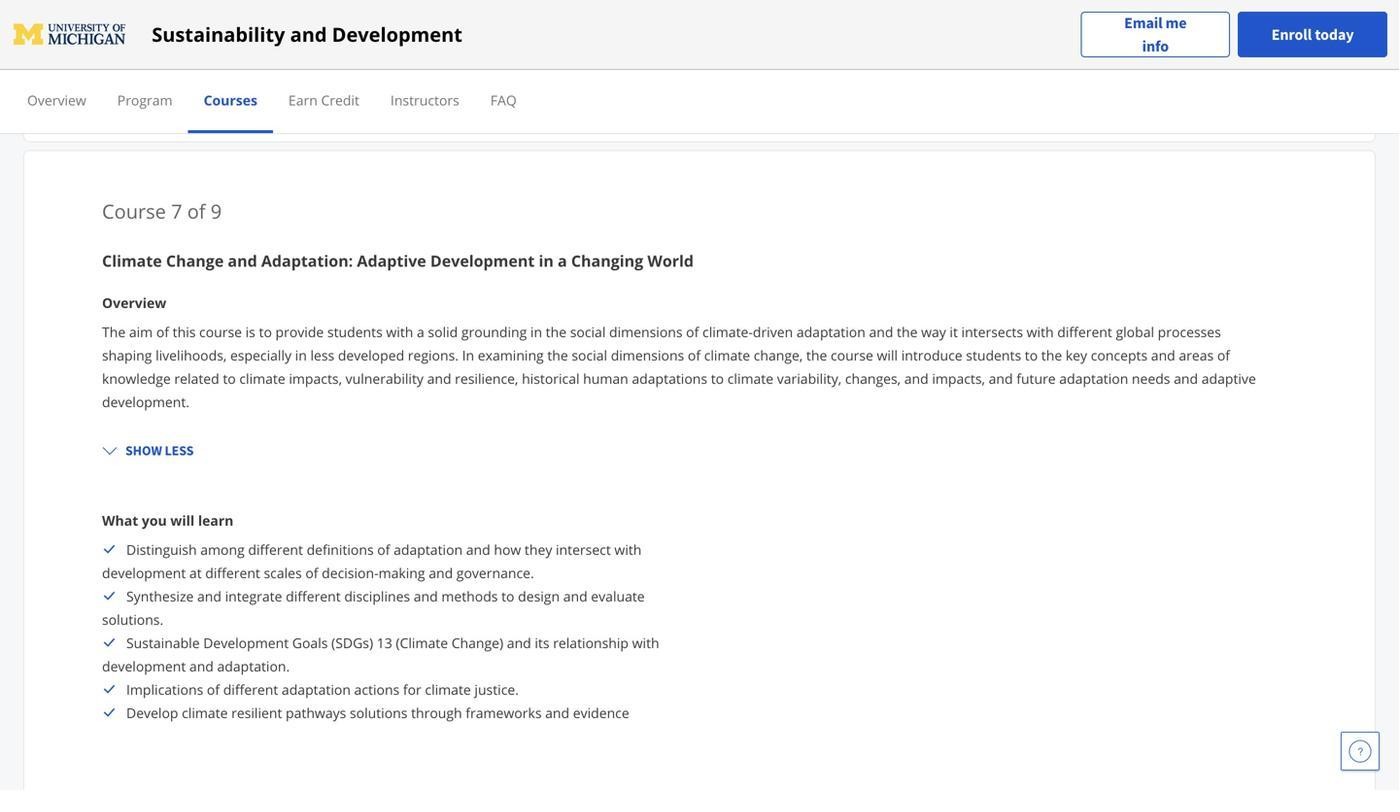 Task type: locate. For each thing, give the bounding box(es) containing it.
of right 7
[[187, 198, 206, 225]]

with down evaluate
[[632, 634, 660, 652]]

definitions
[[307, 540, 374, 559]]

different down among
[[205, 564, 260, 582]]

course
[[199, 323, 242, 341], [831, 346, 874, 365]]

email me info
[[1125, 13, 1187, 56]]

to down climate-
[[711, 369, 724, 388]]

to down the governance.
[[502, 587, 515, 606]]

1 vertical spatial course
[[831, 346, 874, 365]]

adaptive
[[357, 250, 426, 271]]

overview link
[[27, 91, 86, 109]]

adaptation up making
[[394, 540, 463, 559]]

and left learning
[[277, 23, 301, 42]]

9
[[211, 198, 222, 225]]

and up implications
[[189, 657, 214, 676]]

in
[[204, 23, 216, 42], [539, 250, 554, 271], [531, 323, 542, 341], [295, 346, 307, 365]]

course up the changes,
[[831, 346, 874, 365]]

introduce
[[902, 346, 963, 365]]

justice.
[[475, 680, 519, 699]]

in left "changing" in the top left of the page
[[539, 250, 554, 271]]

with up developed
[[386, 323, 413, 341]]

1 vertical spatial will
[[170, 511, 195, 530]]

and
[[290, 21, 327, 48], [277, 23, 301, 42], [228, 250, 257, 271], [869, 323, 894, 341], [1151, 346, 1176, 365], [427, 369, 451, 388], [905, 369, 929, 388], [989, 369, 1013, 388], [1174, 369, 1198, 388], [466, 540, 491, 559], [429, 564, 453, 582], [197, 587, 222, 606], [414, 587, 438, 606], [563, 587, 588, 606], [507, 634, 531, 652], [189, 657, 214, 676], [545, 704, 570, 722]]

and right design
[[563, 587, 588, 606]]

and left future
[[989, 369, 1013, 388]]

needs
[[1132, 369, 1171, 388]]

development
[[102, 564, 186, 582], [102, 657, 186, 676]]

impacts, down less
[[289, 369, 342, 388]]

what you will learn
[[102, 511, 234, 530]]

enroll today
[[1272, 25, 1354, 44]]

sustainability
[[401, 23, 485, 42]]

about
[[360, 23, 398, 42]]

you
[[142, 511, 167, 530]]

and down making
[[414, 587, 438, 606]]

different
[[1058, 323, 1113, 341], [248, 540, 303, 559], [205, 564, 260, 582], [286, 587, 341, 606], [223, 680, 278, 699]]

0 horizontal spatial overview
[[27, 91, 86, 109]]

and right 'change'
[[228, 250, 257, 271]]

intersect
[[556, 540, 611, 559]]

enroll today button
[[1238, 12, 1388, 57]]

goals
[[292, 634, 328, 652]]

human
[[583, 369, 629, 388]]

help center image
[[1349, 740, 1372, 763]]

and up needs
[[1151, 346, 1176, 365]]

0 vertical spatial social
[[570, 323, 606, 341]]

especially
[[230, 346, 292, 365]]

development inside sustainable development goals (sdgs) 13 (climate change) and its relationship with development and adaptation.
[[102, 657, 186, 676]]

1 horizontal spatial overview
[[102, 294, 166, 312]]

0 vertical spatial will
[[877, 346, 898, 365]]

me
[[1166, 13, 1187, 33]]

enroll
[[1272, 25, 1312, 44]]

livelihoods,
[[156, 346, 227, 365]]

development inside distinguish among different definitions of adaptation and how they intersect with development at different scales of decision-making and governance.
[[102, 564, 186, 582]]

climate
[[704, 346, 750, 365], [239, 369, 285, 388], [728, 369, 774, 388], [425, 680, 471, 699], [182, 704, 228, 722]]

different inside synthesize and integrate different disciplines and methods to design and evaluate solutions.
[[286, 587, 341, 606]]

students down intersects
[[966, 346, 1022, 365]]

1 horizontal spatial will
[[877, 346, 898, 365]]

for
[[403, 680, 422, 699]]

sustainability
[[152, 21, 285, 48]]

climate down the change,
[[728, 369, 774, 388]]

of
[[187, 198, 206, 225], [156, 323, 169, 341], [686, 323, 699, 341], [688, 346, 701, 365], [1218, 346, 1230, 365], [377, 540, 390, 559], [305, 564, 318, 582], [207, 680, 220, 699]]

faq link
[[491, 91, 517, 109]]

development up the adaptation.
[[203, 634, 289, 652]]

different inside the aim of this course is to provide students with a solid grounding in the social dimensions of climate-driven adaptation and the way it intersects with different global processes shaping livelihoods, especially in less developed regions. in examining the social dimensions of climate change, the course will introduce students to the key concepts and areas of knowledge related to climate impacts, vulnerability and resilience, historical human adaptations to climate variability, changes, and impacts, and future adaptation needs and adaptive development.
[[1058, 323, 1113, 341]]

adaptation up pathways
[[282, 680, 351, 699]]

to right the 'is' on the left
[[259, 323, 272, 341]]

impacts, down introduce
[[932, 369, 985, 388]]

with right intersect
[[615, 540, 642, 559]]

its
[[535, 634, 550, 652]]

a inside the aim of this course is to provide students with a solid grounding in the social dimensions of climate-driven adaptation and the way it intersects with different global processes shaping livelihoods, especially in less developed regions. in examining the social dimensions of climate change, the course will introduce students to the key concepts and areas of knowledge related to climate impacts, vulnerability and resilience, historical human adaptations to climate variability, changes, and impacts, and future adaptation needs and adaptive development.
[[417, 323, 424, 341]]

0 horizontal spatial a
[[417, 323, 424, 341]]

1 vertical spatial a
[[417, 323, 424, 341]]

and left 'its'
[[507, 634, 531, 652]]

overview inside certificate menu element
[[27, 91, 86, 109]]

courses
[[204, 91, 257, 109]]

regions.
[[408, 346, 459, 365]]

credit
[[321, 91, 359, 109]]

0 horizontal spatial will
[[170, 511, 195, 530]]

disciplines
[[344, 587, 410, 606]]

2 vertical spatial development
[[203, 634, 289, 652]]

1 development from the top
[[102, 564, 186, 582]]

0 horizontal spatial students
[[327, 323, 383, 341]]

decision-
[[322, 564, 379, 582]]

0 vertical spatial students
[[327, 323, 383, 341]]

they
[[525, 540, 552, 559]]

a left solid
[[417, 323, 424, 341]]

and right teaching
[[290, 21, 327, 48]]

0 vertical spatial course
[[199, 323, 242, 341]]

sustainable
[[126, 634, 200, 652]]

synthesize
[[126, 587, 194, 606]]

provide
[[276, 323, 324, 341]]

climate down climate-
[[704, 346, 750, 365]]

and up the governance.
[[466, 540, 491, 559]]

sustainability and development
[[152, 21, 463, 48]]

synthesize and integrate different disciplines and methods to design and evaluate solutions.
[[102, 587, 645, 629]]

how
[[494, 540, 521, 559]]

program link
[[117, 91, 173, 109]]

overview
[[27, 91, 86, 109], [102, 294, 166, 312]]

earn credit link
[[289, 91, 359, 109]]

0 vertical spatial development
[[102, 564, 186, 582]]

developed
[[338, 346, 404, 365]]

solutions
[[350, 704, 408, 722]]

change,
[[754, 346, 803, 365]]

different up key
[[1058, 323, 1113, 341]]

develop
[[126, 704, 178, 722]]

climate up through
[[425, 680, 471, 699]]

implications
[[126, 680, 203, 699]]

relationship
[[553, 634, 629, 652]]

1 vertical spatial overview
[[102, 294, 166, 312]]

in left teaching
[[204, 23, 216, 42]]

examining
[[478, 346, 544, 365]]

pathways
[[286, 704, 346, 722]]

of up adaptations
[[688, 346, 701, 365]]

learning
[[305, 23, 357, 42]]

development up instructors
[[332, 21, 463, 48]]

less
[[310, 346, 335, 365]]

1 horizontal spatial impacts,
[[932, 369, 985, 388]]

climate down especially
[[239, 369, 285, 388]]

implications of different adaptation actions for climate justice.
[[126, 680, 519, 699]]

2 development from the top
[[102, 657, 186, 676]]

teaching
[[220, 23, 274, 42]]

will
[[877, 346, 898, 365], [170, 511, 195, 530]]

instructors
[[391, 91, 459, 109]]

will inside the aim of this course is to provide students with a solid grounding in the social dimensions of climate-driven adaptation and the way it intersects with different global processes shaping livelihoods, especially in less developed regions. in examining the social dimensions of climate change, the course will introduce students to the key concepts and areas of knowledge related to climate impacts, vulnerability and resilience, historical human adaptations to climate variability, changes, and impacts, and future adaptation needs and adaptive development.
[[877, 346, 898, 365]]

different down 'scales'
[[286, 587, 341, 606]]

0 vertical spatial overview
[[27, 91, 86, 109]]

a left "changing" in the top left of the page
[[558, 250, 567, 271]]

email
[[1125, 13, 1163, 33]]

will right you
[[170, 511, 195, 530]]

of up adaptive at the right of the page
[[1218, 346, 1230, 365]]

development up synthesize
[[102, 564, 186, 582]]

0 horizontal spatial impacts,
[[289, 369, 342, 388]]

1 horizontal spatial students
[[966, 346, 1022, 365]]

with inside distinguish among different definitions of adaptation and how they intersect with development at different scales of decision-making and governance.
[[615, 540, 642, 559]]

show
[[125, 442, 162, 459]]

faq
[[491, 91, 517, 109]]

1 vertical spatial development
[[102, 657, 186, 676]]

development up the grounding
[[430, 250, 535, 271]]

development down sustainable
[[102, 657, 186, 676]]

students up developed
[[327, 323, 383, 341]]

less
[[165, 442, 194, 459]]

climate change and adaptation: adaptive development in a changing world
[[102, 250, 694, 271]]

in
[[462, 346, 474, 365]]

climate down implications
[[182, 704, 228, 722]]

(sdgs)
[[331, 634, 373, 652]]

overview down university of michigan image
[[27, 91, 86, 109]]

will up the changes,
[[877, 346, 898, 365]]

overview up aim
[[102, 294, 166, 312]]

dimensions
[[609, 323, 683, 341], [611, 346, 684, 365]]

adaptation up variability,
[[797, 323, 866, 341]]

0 vertical spatial a
[[558, 250, 567, 271]]

vulnerability
[[346, 369, 424, 388]]

course left the 'is' on the left
[[199, 323, 242, 341]]

students
[[327, 323, 383, 341], [966, 346, 1022, 365]]

certificate menu element
[[12, 70, 1388, 133]]

with up future
[[1027, 323, 1054, 341]]



Task type: vqa. For each thing, say whether or not it's contained in the screenshot.
the Certificates
no



Task type: describe. For each thing, give the bounding box(es) containing it.
through
[[411, 704, 462, 722]]

develop climate resilient pathways solutions through frameworks and evidence
[[126, 704, 629, 722]]

related
[[174, 369, 219, 388]]

distinguish among different definitions of adaptation and how they intersect with development at different scales of decision-making and governance.
[[102, 540, 642, 582]]

change
[[166, 250, 224, 271]]

7
[[171, 198, 182, 225]]

sustainable development goals (sdgs) 13 (climate change) and its relationship with development and adaptation.
[[102, 634, 660, 676]]

resilient
[[231, 704, 282, 722]]

and down areas
[[1174, 369, 1198, 388]]

change)
[[452, 634, 504, 652]]

of down the adaptation.
[[207, 680, 220, 699]]

different down the adaptation.
[[223, 680, 278, 699]]

earn
[[289, 91, 318, 109]]

adaptation:
[[261, 250, 353, 271]]

changing
[[571, 250, 644, 271]]

1 impacts, from the left
[[289, 369, 342, 388]]

of left climate-
[[686, 323, 699, 341]]

0 vertical spatial development
[[332, 21, 463, 48]]

development inside sustainable development goals (sdgs) 13 (climate change) and its relationship with development and adaptation.
[[203, 634, 289, 652]]

it
[[950, 323, 958, 341]]

and left evidence
[[545, 704, 570, 722]]

of left this on the top of page
[[156, 323, 169, 341]]

adaptation.
[[217, 657, 290, 676]]

adaptation down key
[[1060, 369, 1129, 388]]

way
[[921, 323, 946, 341]]

course 7 of 9
[[102, 198, 222, 225]]

adaptation inside distinguish among different definitions of adaptation and how they intersect with development at different scales of decision-making and governance.
[[394, 540, 463, 559]]

learn
[[198, 511, 234, 530]]

1 vertical spatial social
[[572, 346, 607, 365]]

and up 'methods'
[[429, 564, 453, 582]]

methods
[[442, 587, 498, 606]]

governance.
[[457, 564, 534, 582]]

concepts
[[1091, 346, 1148, 365]]

1 horizontal spatial a
[[558, 250, 567, 271]]

variability,
[[777, 369, 842, 388]]

distinguish
[[126, 540, 197, 559]]

among
[[200, 540, 245, 559]]

at
[[189, 564, 202, 582]]

solutions.
[[102, 610, 163, 629]]

1 vertical spatial students
[[966, 346, 1022, 365]]

and down at
[[197, 587, 222, 606]]

scales
[[264, 564, 302, 582]]

in left less
[[295, 346, 307, 365]]

and down introduce
[[905, 369, 929, 388]]

1 vertical spatial development
[[430, 250, 535, 271]]

making
[[379, 564, 425, 582]]

shaping
[[102, 346, 152, 365]]

frameworks
[[466, 704, 542, 722]]

in up examining
[[531, 323, 542, 341]]

and up the changes,
[[869, 323, 894, 341]]

areas
[[1179, 346, 1214, 365]]

today
[[1315, 25, 1354, 44]]

course
[[102, 198, 166, 225]]

of up making
[[377, 540, 390, 559]]

0 horizontal spatial course
[[199, 323, 242, 341]]

show less
[[125, 442, 194, 459]]

evaluate
[[591, 587, 645, 606]]

is
[[246, 323, 255, 341]]

earn credit
[[289, 91, 359, 109]]

info
[[1143, 36, 1169, 56]]

to inside synthesize and integrate different disciplines and methods to design and evaluate solutions.
[[502, 587, 515, 606]]

different up 'scales'
[[248, 540, 303, 559]]

with inside sustainable development goals (sdgs) 13 (climate change) and its relationship with development and adaptation.
[[632, 634, 660, 652]]

show less button
[[94, 433, 201, 468]]

to right related
[[223, 369, 236, 388]]

actions
[[354, 680, 400, 699]]

1 horizontal spatial course
[[831, 346, 874, 365]]

climate-
[[703, 323, 753, 341]]

global
[[1116, 323, 1155, 341]]

innovations
[[126, 23, 201, 42]]

world
[[648, 250, 694, 271]]

key
[[1066, 346, 1088, 365]]

integrate
[[225, 587, 282, 606]]

innovations in teaching and learning about sustainability
[[126, 23, 485, 42]]

13
[[377, 634, 392, 652]]

adaptations
[[632, 369, 708, 388]]

1 vertical spatial dimensions
[[611, 346, 684, 365]]

changes,
[[845, 369, 901, 388]]

email me info button
[[1081, 11, 1231, 58]]

university of michigan image
[[12, 19, 128, 50]]

processes
[[1158, 323, 1221, 341]]

adaptive
[[1202, 369, 1256, 388]]

intersects
[[962, 323, 1023, 341]]

and down regions.
[[427, 369, 451, 388]]

2 impacts, from the left
[[932, 369, 985, 388]]

grounding
[[461, 323, 527, 341]]

development.
[[102, 393, 190, 411]]

solid
[[428, 323, 458, 341]]

program
[[117, 91, 173, 109]]

0 vertical spatial dimensions
[[609, 323, 683, 341]]

the aim of this course is to provide students with a solid grounding in the social dimensions of climate-driven adaptation and the way it intersects with different global processes shaping livelihoods, especially in less developed regions. in examining the social dimensions of climate change, the course will introduce students to the key concepts and areas of knowledge related to climate impacts, vulnerability and resilience, historical human adaptations to climate variability, changes, and impacts, and future adaptation needs and adaptive development.
[[102, 323, 1256, 411]]

courses link
[[204, 91, 257, 109]]

the
[[102, 323, 126, 341]]

evidence
[[573, 704, 629, 722]]

driven
[[753, 323, 793, 341]]

climate
[[102, 250, 162, 271]]

design
[[518, 587, 560, 606]]

of right 'scales'
[[305, 564, 318, 582]]

development for distinguish
[[102, 564, 186, 582]]

to up future
[[1025, 346, 1038, 365]]

future
[[1017, 369, 1056, 388]]

development for sustainable
[[102, 657, 186, 676]]



